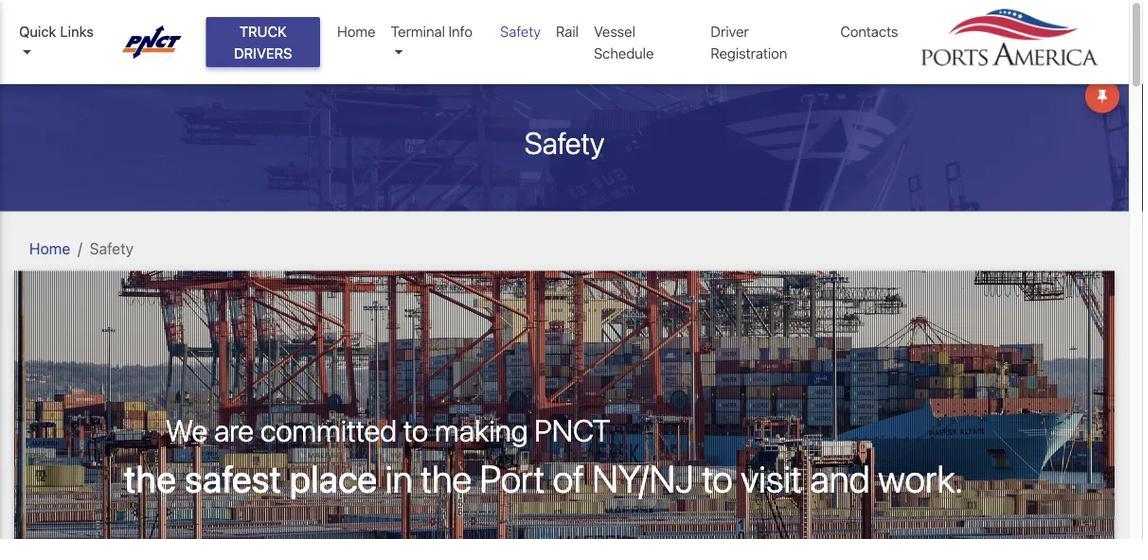 Task type: describe. For each thing, give the bounding box(es) containing it.
info
[[449, 23, 473, 40]]

1 vertical spatial safety
[[525, 125, 605, 161]]

1 vertical spatial home link
[[29, 240, 70, 258]]

drivers
[[234, 45, 292, 61]]

are
[[214, 412, 254, 448]]

0 horizontal spatial home
[[29, 240, 70, 258]]

contacts link
[[833, 13, 906, 50]]

rail link
[[548, 13, 586, 50]]

1 the from the left
[[124, 457, 176, 501]]

driver registration
[[711, 23, 787, 61]]

vessel
[[594, 23, 636, 40]]

safety link
[[493, 13, 548, 50]]

visit
[[741, 457, 802, 501]]

and
[[810, 457, 870, 501]]

place
[[290, 457, 377, 501]]

1 horizontal spatial home
[[337, 23, 376, 40]]

driver
[[711, 23, 749, 40]]

we
[[166, 412, 208, 448]]

port
[[480, 457, 545, 501]]

pnct
[[535, 412, 610, 448]]

ny/nj
[[592, 457, 694, 501]]

0 vertical spatial home link
[[330, 13, 383, 50]]

terminal info link
[[383, 13, 493, 71]]

schedule
[[594, 45, 654, 61]]

we are committed to making pnct the safest place in the port of ny/nj to visit and work.
[[124, 412, 964, 501]]



Task type: locate. For each thing, give the bounding box(es) containing it.
to up in
[[404, 412, 428, 448]]

home
[[337, 23, 376, 40], [29, 240, 70, 258]]

0 vertical spatial home
[[337, 23, 376, 40]]

driver registration link
[[703, 13, 833, 71]]

contacts
[[841, 23, 898, 40]]

0 horizontal spatial home link
[[29, 240, 70, 258]]

making
[[435, 412, 528, 448]]

terminal info
[[391, 23, 473, 40]]

0 horizontal spatial the
[[124, 457, 176, 501]]

in
[[385, 457, 413, 501]]

rail
[[556, 23, 579, 40]]

0 vertical spatial to
[[404, 412, 428, 448]]

safety
[[500, 23, 541, 40], [525, 125, 605, 161], [90, 240, 133, 258]]

committed
[[261, 412, 397, 448]]

the
[[124, 457, 176, 501], [421, 457, 472, 501]]

to
[[404, 412, 428, 448], [702, 457, 733, 501]]

terminal
[[391, 23, 445, 40]]

1 horizontal spatial home link
[[330, 13, 383, 50]]

2 vertical spatial safety
[[90, 240, 133, 258]]

links
[[60, 23, 94, 40]]

of
[[553, 457, 584, 501]]

truck drivers link
[[206, 17, 320, 67]]

registration
[[711, 45, 787, 61]]

truck
[[239, 23, 287, 40]]

the down we
[[124, 457, 176, 501]]

quick links
[[19, 23, 94, 40]]

work.
[[878, 457, 964, 501]]

safest
[[185, 457, 281, 501]]

the right in
[[421, 457, 472, 501]]

1 vertical spatial to
[[702, 457, 733, 501]]

vessel schedule link
[[586, 13, 703, 71]]

1 vertical spatial home
[[29, 240, 70, 258]]

quick
[[19, 23, 56, 40]]

vessel schedule
[[594, 23, 654, 61]]

0 vertical spatial safety
[[500, 23, 541, 40]]

truck drivers
[[234, 23, 292, 61]]

1 horizontal spatial to
[[702, 457, 733, 501]]

quick links link
[[19, 21, 104, 63]]

safety inside safety link
[[500, 23, 541, 40]]

2 the from the left
[[421, 457, 472, 501]]

1 horizontal spatial the
[[421, 457, 472, 501]]

0 horizontal spatial to
[[404, 412, 428, 448]]

to left visit
[[702, 457, 733, 501]]

home link
[[330, 13, 383, 50], [29, 240, 70, 258]]



Task type: vqa. For each thing, say whether or not it's contained in the screenshot.
rightmost the 9/20/2023
no



